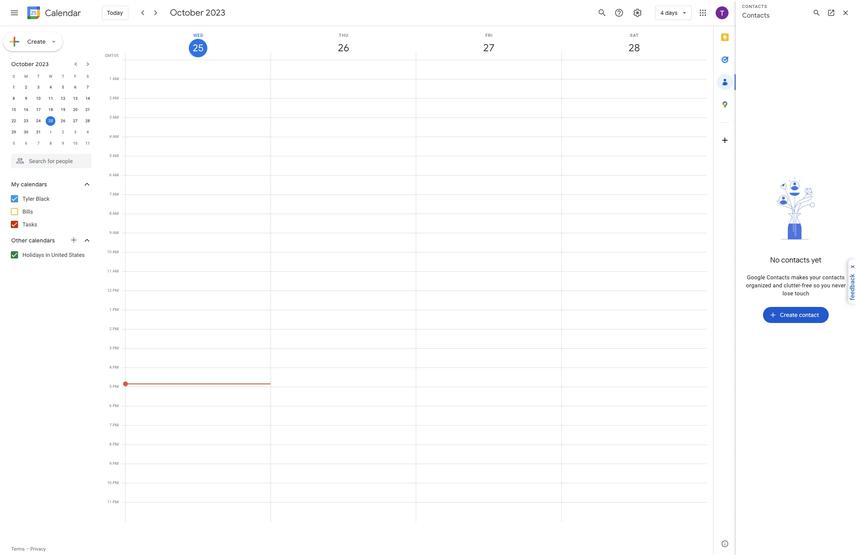 Task type: describe. For each thing, give the bounding box(es) containing it.
10 for november 10 element on the left
[[73, 141, 78, 146]]

1 horizontal spatial october
[[170, 7, 204, 18]]

11 pm
[[107, 500, 119, 505]]

23
[[24, 119, 28, 123]]

november 5 element
[[9, 139, 19, 148]]

6 for november 6 element
[[25, 141, 27, 146]]

20 element
[[71, 105, 80, 115]]

tyler black
[[22, 196, 50, 202]]

terms
[[11, 547, 25, 552]]

pm for 6 pm
[[113, 404, 119, 408]]

28 element
[[83, 116, 93, 126]]

pm for 10 pm
[[113, 481, 119, 485]]

4 days
[[661, 9, 678, 16]]

24 element
[[34, 116, 43, 126]]

privacy
[[30, 547, 46, 552]]

8 am
[[109, 211, 119, 216]]

states
[[69, 252, 85, 258]]

4 for 4 am
[[109, 134, 112, 139]]

31 element
[[34, 128, 43, 137]]

terms link
[[11, 547, 25, 552]]

10 am
[[107, 250, 119, 254]]

1 am
[[109, 77, 119, 81]]

9 up 16 on the top left
[[25, 96, 27, 101]]

19 element
[[58, 105, 68, 115]]

am for 11 am
[[113, 269, 119, 274]]

3 for 3 am
[[109, 115, 112, 120]]

november 11 element
[[83, 139, 93, 148]]

4 for 4 pm
[[109, 366, 112, 370]]

3 for november 3 element
[[74, 130, 77, 134]]

1 cell from the left
[[123, 60, 271, 522]]

pm for 7 pm
[[113, 423, 119, 428]]

side panel section
[[714, 26, 737, 556]]

3 cell from the left
[[416, 60, 562, 522]]

pm for 9 pm
[[113, 462, 119, 466]]

6 pm
[[109, 404, 119, 408]]

4 am
[[109, 134, 119, 139]]

10 element
[[34, 94, 43, 104]]

4 days button
[[656, 3, 692, 22]]

1 t from the left
[[37, 74, 40, 78]]

26 inside "october 2023" "grid"
[[61, 119, 65, 123]]

05
[[114, 53, 119, 58]]

today
[[107, 9, 123, 16]]

terms – privacy
[[11, 547, 46, 552]]

am for 9 am
[[113, 231, 119, 235]]

11 for 11 element
[[48, 96, 53, 101]]

my calendars button
[[2, 178, 100, 191]]

14
[[85, 96, 90, 101]]

6 for 6 am
[[109, 173, 112, 177]]

22
[[11, 119, 16, 123]]

25 inside cell
[[48, 119, 53, 123]]

9 for november 9 element
[[62, 141, 64, 146]]

11 element
[[46, 94, 56, 104]]

other calendars button
[[2, 234, 100, 247]]

24
[[36, 119, 41, 123]]

0 vertical spatial october 2023
[[170, 7, 225, 18]]

27 link
[[480, 39, 498, 57]]

my
[[11, 181, 19, 188]]

w
[[49, 74, 53, 78]]

calendar
[[45, 7, 81, 19]]

26 inside column header
[[337, 41, 349, 55]]

november 8 element
[[46, 139, 56, 148]]

13
[[73, 96, 78, 101]]

3 for 3 pm
[[109, 346, 112, 351]]

7 for 7 am
[[109, 192, 112, 197]]

wed 25
[[192, 33, 204, 55]]

am for 6 am
[[113, 173, 119, 177]]

7 am
[[109, 192, 119, 197]]

13 element
[[71, 94, 80, 104]]

in
[[46, 252, 50, 258]]

25 inside wed 25
[[192, 42, 203, 55]]

1 for november 1 element
[[50, 130, 52, 134]]

thu
[[339, 33, 349, 38]]

Search for people text field
[[16, 154, 87, 169]]

gmt-05
[[105, 53, 119, 58]]

27 inside "column header"
[[483, 41, 494, 55]]

28 inside "october 2023" "grid"
[[85, 119, 90, 123]]

create
[[27, 38, 46, 45]]

privacy link
[[30, 547, 46, 552]]

calendars for other calendars
[[29, 237, 55, 244]]

2 for 2 am
[[109, 96, 112, 100]]

29 element
[[9, 128, 19, 137]]

4 down w
[[50, 85, 52, 89]]

10 for 10 pm
[[107, 481, 112, 485]]

12 element
[[58, 94, 68, 104]]

7 pm
[[109, 423, 119, 428]]

25 link
[[189, 39, 208, 57]]

row containing 29
[[8, 127, 94, 138]]

pm for 2 pm
[[113, 327, 119, 331]]

28 inside column header
[[628, 41, 640, 55]]

3 am
[[109, 115, 119, 120]]

23 element
[[21, 116, 31, 126]]

pm for 5 pm
[[113, 385, 119, 389]]

2 pm
[[109, 327, 119, 331]]

–
[[26, 547, 29, 552]]

november 3 element
[[71, 128, 80, 137]]

28 column header
[[561, 26, 707, 60]]

25 cell
[[45, 116, 57, 127]]

support image
[[615, 8, 624, 18]]

gmt-
[[105, 53, 114, 58]]

8 for 8 am
[[109, 211, 112, 216]]

9 pm
[[109, 462, 119, 466]]

1 vertical spatial october 2023
[[11, 61, 49, 68]]

main drawer image
[[10, 8, 19, 18]]

11 am
[[107, 269, 119, 274]]

4 for 4 days
[[661, 9, 664, 16]]

8 for 8 pm
[[109, 443, 112, 447]]

12 for 12 pm
[[107, 288, 112, 293]]

fri
[[486, 33, 493, 38]]

calendar element
[[26, 5, 81, 22]]

calendar heading
[[43, 7, 81, 19]]

16
[[24, 108, 28, 112]]

31
[[36, 130, 41, 134]]

sat
[[630, 33, 639, 38]]

11 for 11 pm
[[107, 500, 112, 505]]

16 element
[[21, 105, 31, 115]]

30 element
[[21, 128, 31, 137]]

black
[[36, 196, 50, 202]]

6 for 6 pm
[[109, 404, 112, 408]]

pm for 4 pm
[[113, 366, 119, 370]]

8 pm
[[109, 443, 119, 447]]

2 s from the left
[[86, 74, 89, 78]]

29
[[11, 130, 16, 134]]

22 element
[[9, 116, 19, 126]]

1 up 15
[[13, 85, 15, 89]]

1 for 1 pm
[[109, 308, 112, 312]]

19
[[61, 108, 65, 112]]

27 inside "october 2023" "grid"
[[73, 119, 78, 123]]



Task type: locate. For each thing, give the bounding box(es) containing it.
october 2023 up wed
[[170, 7, 225, 18]]

0 horizontal spatial 26
[[61, 119, 65, 123]]

5 down 29 element
[[13, 141, 15, 146]]

1 horizontal spatial 27
[[483, 41, 494, 55]]

18
[[48, 108, 53, 112]]

2 for november 2 element on the left top
[[62, 130, 64, 134]]

0 vertical spatial calendars
[[21, 181, 47, 188]]

6 down f
[[74, 85, 77, 89]]

create button
[[3, 32, 63, 51]]

26 column header
[[271, 26, 416, 60]]

2 down the 26 element
[[62, 130, 64, 134]]

27 down fri on the top right of the page
[[483, 41, 494, 55]]

row
[[122, 60, 707, 522], [8, 71, 94, 82], [8, 82, 94, 93], [8, 93, 94, 104], [8, 104, 94, 116], [8, 116, 94, 127], [8, 127, 94, 138], [8, 138, 94, 149]]

tyler
[[22, 196, 35, 202]]

17 element
[[34, 105, 43, 115]]

3 pm from the top
[[113, 327, 119, 331]]

7 for november 7 element
[[37, 141, 40, 146]]

0 vertical spatial 28
[[628, 41, 640, 55]]

november 10 element
[[71, 139, 80, 148]]

10
[[36, 96, 41, 101], [73, 141, 78, 146], [107, 250, 112, 254], [107, 481, 112, 485]]

1 horizontal spatial 28
[[628, 41, 640, 55]]

26
[[337, 41, 349, 55], [61, 119, 65, 123]]

0 vertical spatial 27
[[483, 41, 494, 55]]

1 pm
[[109, 308, 119, 312]]

4 down 3 am on the top of page
[[109, 134, 112, 139]]

october 2023
[[170, 7, 225, 18], [11, 61, 49, 68]]

row containing 15
[[8, 104, 94, 116]]

t left f
[[62, 74, 64, 78]]

2023 up '25' 'column header'
[[206, 7, 225, 18]]

1
[[109, 77, 112, 81], [13, 85, 15, 89], [50, 130, 52, 134], [109, 308, 112, 312]]

row containing 22
[[8, 116, 94, 127]]

26 down thu
[[337, 41, 349, 55]]

1 vertical spatial calendars
[[29, 237, 55, 244]]

1 horizontal spatial 25
[[192, 42, 203, 55]]

10 up 17
[[36, 96, 41, 101]]

1 vertical spatial 2023
[[35, 61, 49, 68]]

1 up 2 am
[[109, 77, 112, 81]]

am up 12 pm
[[113, 269, 119, 274]]

m
[[24, 74, 28, 78]]

25, today element
[[46, 116, 56, 126]]

4 for november 4 element
[[87, 130, 89, 134]]

11
[[48, 96, 53, 101], [85, 141, 90, 146], [107, 269, 112, 274], [107, 500, 112, 505]]

november 4 element
[[83, 128, 93, 137]]

1 horizontal spatial october 2023
[[170, 7, 225, 18]]

21
[[85, 108, 90, 112]]

am up '4 am'
[[113, 115, 119, 120]]

8 up 9 am
[[109, 211, 112, 216]]

am down 1 am
[[113, 96, 119, 100]]

9
[[25, 96, 27, 101], [62, 141, 64, 146], [109, 231, 112, 235], [109, 462, 112, 466]]

10 pm from the top
[[113, 462, 119, 466]]

2 down 1 pm
[[109, 327, 112, 331]]

6 pm from the top
[[113, 385, 119, 389]]

15
[[11, 108, 16, 112]]

november 9 element
[[58, 139, 68, 148]]

pm for 1 pm
[[113, 308, 119, 312]]

pm up 3 pm
[[113, 327, 119, 331]]

4 down 28 element
[[87, 130, 89, 134]]

0 vertical spatial october
[[170, 7, 204, 18]]

7 down 31 element
[[37, 141, 40, 146]]

pm up 2 pm
[[113, 308, 119, 312]]

am down 8 am
[[113, 231, 119, 235]]

november 7 element
[[34, 139, 43, 148]]

7 am from the top
[[113, 192, 119, 197]]

am up 6 am
[[113, 154, 119, 158]]

0 horizontal spatial 27
[[73, 119, 78, 123]]

27 down 20 element at left
[[73, 119, 78, 123]]

1 vertical spatial 12
[[107, 288, 112, 293]]

4 up 5 pm
[[109, 366, 112, 370]]

2023 down create
[[35, 61, 49, 68]]

8
[[13, 96, 15, 101], [50, 141, 52, 146], [109, 211, 112, 216], [109, 443, 112, 447]]

november 1 element
[[46, 128, 56, 137]]

11 down the 10 pm
[[107, 500, 112, 505]]

5 for 5 am
[[109, 154, 112, 158]]

calendars for my calendars
[[21, 181, 47, 188]]

bills
[[22, 209, 33, 215]]

pm down 6 pm
[[113, 423, 119, 428]]

settings menu image
[[633, 8, 643, 18]]

3 up 10 "element"
[[37, 85, 40, 89]]

1 vertical spatial 27
[[73, 119, 78, 123]]

2 cell from the left
[[271, 60, 416, 522]]

other
[[11, 237, 27, 244]]

15 element
[[9, 105, 19, 115]]

1 am from the top
[[113, 77, 119, 81]]

17
[[36, 108, 41, 112]]

26 element
[[58, 116, 68, 126]]

30
[[24, 130, 28, 134]]

1 pm from the top
[[113, 288, 119, 293]]

s
[[13, 74, 15, 78], [86, 74, 89, 78]]

3 down 27 element
[[74, 130, 77, 134]]

11 am from the top
[[113, 269, 119, 274]]

row group
[[8, 82, 94, 149]]

1 horizontal spatial 2023
[[206, 7, 225, 18]]

4 pm
[[109, 366, 119, 370]]

grid
[[103, 26, 714, 556]]

s right f
[[86, 74, 89, 78]]

0 horizontal spatial 28
[[85, 119, 90, 123]]

3 up the 4 pm
[[109, 346, 112, 351]]

8 for november 8 element at the left of the page
[[50, 141, 52, 146]]

27 column header
[[416, 26, 562, 60]]

0 vertical spatial 2023
[[206, 7, 225, 18]]

7 up 14
[[87, 85, 89, 89]]

s left "m" on the left top of page
[[13, 74, 15, 78]]

9 up the 10 pm
[[109, 462, 112, 466]]

cell
[[123, 60, 271, 522], [271, 60, 416, 522], [416, 60, 562, 522], [562, 60, 707, 522]]

27 element
[[71, 116, 80, 126]]

october
[[170, 7, 204, 18], [11, 61, 34, 68]]

holidays
[[22, 252, 44, 258]]

am for 8 am
[[113, 211, 119, 216]]

1 horizontal spatial 12
[[107, 288, 112, 293]]

4 pm from the top
[[113, 346, 119, 351]]

pm down 7 pm
[[113, 443, 119, 447]]

9 up the 10 am
[[109, 231, 112, 235]]

7 for 7 pm
[[109, 423, 112, 428]]

3 up '4 am'
[[109, 115, 112, 120]]

8 down november 1 element
[[50, 141, 52, 146]]

row containing 1
[[8, 82, 94, 93]]

1 horizontal spatial 26
[[337, 41, 349, 55]]

27
[[483, 41, 494, 55], [73, 119, 78, 123]]

1 vertical spatial 28
[[85, 119, 90, 123]]

2 for 2 pm
[[109, 327, 112, 331]]

tab list inside side panel 'section'
[[714, 26, 737, 533]]

12 for 12
[[61, 96, 65, 101]]

3 pm
[[109, 346, 119, 351]]

5 am from the top
[[113, 154, 119, 158]]

5 pm
[[109, 385, 119, 389]]

grid containing 26
[[103, 26, 714, 556]]

2 pm from the top
[[113, 308, 119, 312]]

25 down 18 element
[[48, 119, 53, 123]]

10 inside november 10 element
[[73, 141, 78, 146]]

0 vertical spatial 25
[[192, 42, 203, 55]]

pm for 12 pm
[[113, 288, 119, 293]]

0 horizontal spatial 2023
[[35, 61, 49, 68]]

9 for 9 pm
[[109, 462, 112, 466]]

calendars up in on the left of the page
[[29, 237, 55, 244]]

am for 1 am
[[113, 77, 119, 81]]

days
[[666, 9, 678, 16]]

am for 5 am
[[113, 154, 119, 158]]

row group containing 1
[[8, 82, 94, 149]]

am
[[113, 77, 119, 81], [113, 96, 119, 100], [113, 115, 119, 120], [113, 134, 119, 139], [113, 154, 119, 158], [113, 173, 119, 177], [113, 192, 119, 197], [113, 211, 119, 216], [113, 231, 119, 235], [113, 250, 119, 254], [113, 269, 119, 274]]

3
[[37, 85, 40, 89], [109, 115, 112, 120], [74, 130, 77, 134], [109, 346, 112, 351]]

2 am from the top
[[113, 96, 119, 100]]

pm
[[113, 288, 119, 293], [113, 308, 119, 312], [113, 327, 119, 331], [113, 346, 119, 351], [113, 366, 119, 370], [113, 385, 119, 389], [113, 404, 119, 408], [113, 423, 119, 428], [113, 443, 119, 447], [113, 462, 119, 466], [113, 481, 119, 485], [113, 500, 119, 505]]

2 am
[[109, 96, 119, 100]]

thu 26
[[337, 33, 349, 55]]

am up 8 am
[[113, 192, 119, 197]]

10 am from the top
[[113, 250, 119, 254]]

calendars up the tyler black
[[21, 181, 47, 188]]

am up 2 am
[[113, 77, 119, 81]]

18 element
[[46, 105, 56, 115]]

am for 10 am
[[113, 250, 119, 254]]

october 2023 grid
[[8, 71, 94, 149]]

0 horizontal spatial t
[[37, 74, 40, 78]]

5 am
[[109, 154, 119, 158]]

pm for 3 pm
[[113, 346, 119, 351]]

28 link
[[625, 39, 644, 57]]

11 down november 4 element
[[85, 141, 90, 146]]

7 up 8 am
[[109, 192, 112, 197]]

10 pm
[[107, 481, 119, 485]]

4 inside dropdown button
[[661, 9, 664, 16]]

5 up 6 am
[[109, 154, 112, 158]]

11 down the 10 am
[[107, 269, 112, 274]]

5 up 12 element
[[62, 85, 64, 89]]

0 vertical spatial 26
[[337, 41, 349, 55]]

today button
[[102, 3, 128, 22]]

row containing 8
[[8, 93, 94, 104]]

f
[[74, 74, 76, 78]]

21 element
[[83, 105, 93, 115]]

october 2023 up "m" on the left top of page
[[11, 61, 49, 68]]

pm down 8 pm
[[113, 462, 119, 466]]

25 down wed
[[192, 42, 203, 55]]

5 pm from the top
[[113, 366, 119, 370]]

other calendars
[[11, 237, 55, 244]]

8 pm from the top
[[113, 423, 119, 428]]

october up "m" on the left top of page
[[11, 61, 34, 68]]

november 2 element
[[58, 128, 68, 137]]

0 horizontal spatial october
[[11, 61, 34, 68]]

united
[[51, 252, 67, 258]]

0 vertical spatial 12
[[61, 96, 65, 101]]

7
[[87, 85, 89, 89], [37, 141, 40, 146], [109, 192, 112, 197], [109, 423, 112, 428]]

4 am from the top
[[113, 134, 119, 139]]

5 for november 5 element
[[13, 141, 15, 146]]

sat 28
[[628, 33, 640, 55]]

my calendars
[[11, 181, 47, 188]]

None search field
[[0, 151, 100, 169]]

12 inside 12 element
[[61, 96, 65, 101]]

6 down 5 pm
[[109, 404, 112, 408]]

5 for 5 pm
[[109, 385, 112, 389]]

10 for 10 am
[[107, 250, 112, 254]]

1 down "25, today" element
[[50, 130, 52, 134]]

3 am from the top
[[113, 115, 119, 120]]

12 pm from the top
[[113, 500, 119, 505]]

11 up '18'
[[48, 96, 53, 101]]

am for 4 am
[[113, 134, 119, 139]]

pm down 9 pm
[[113, 481, 119, 485]]

9 am from the top
[[113, 231, 119, 235]]

tab list
[[714, 26, 737, 533]]

row containing 5
[[8, 138, 94, 149]]

11 pm from the top
[[113, 481, 119, 485]]

1 vertical spatial 26
[[61, 119, 65, 123]]

7 down 6 pm
[[109, 423, 112, 428]]

6 down 30 element
[[25, 141, 27, 146]]

1 vertical spatial 25
[[48, 119, 53, 123]]

6
[[74, 85, 77, 89], [25, 141, 27, 146], [109, 173, 112, 177], [109, 404, 112, 408]]

8 up 9 pm
[[109, 443, 112, 447]]

28 down sat on the top right of page
[[628, 41, 640, 55]]

20
[[73, 108, 78, 112]]

10 down november 3 element
[[73, 141, 78, 146]]

2 t from the left
[[62, 74, 64, 78]]

1 down 12 pm
[[109, 308, 112, 312]]

2 down 1 am
[[109, 96, 112, 100]]

holidays in united states
[[22, 252, 85, 258]]

am for 2 am
[[113, 96, 119, 100]]

8 up 15
[[13, 96, 15, 101]]

0 horizontal spatial 12
[[61, 96, 65, 101]]

12 down 11 am
[[107, 288, 112, 293]]

25 column header
[[125, 26, 271, 60]]

10 up 11 am
[[107, 250, 112, 254]]

wed
[[193, 33, 204, 38]]

calendars
[[21, 181, 47, 188], [29, 237, 55, 244]]

tasks
[[22, 221, 37, 228]]

my calendars list
[[2, 193, 100, 231]]

0 horizontal spatial s
[[13, 74, 15, 78]]

5
[[62, 85, 64, 89], [13, 141, 15, 146], [109, 154, 112, 158], [109, 385, 112, 389]]

am down 3 am on the top of page
[[113, 134, 119, 139]]

28 down 21 element
[[85, 119, 90, 123]]

12 up "19"
[[61, 96, 65, 101]]

10 up 11 pm
[[107, 481, 112, 485]]

pm up 5 pm
[[113, 366, 119, 370]]

10 inside 10 "element"
[[36, 96, 41, 101]]

2
[[25, 85, 27, 89], [109, 96, 112, 100], [62, 130, 64, 134], [109, 327, 112, 331]]

1 for 1 am
[[109, 77, 112, 81]]

9 am
[[109, 231, 119, 235]]

pm down the 10 pm
[[113, 500, 119, 505]]

am for 3 am
[[113, 115, 119, 120]]

november 6 element
[[21, 139, 31, 148]]

fri 27
[[483, 33, 494, 55]]

1 s from the left
[[13, 74, 15, 78]]

11 for november 11 element
[[85, 141, 90, 146]]

pm up the 4 pm
[[113, 346, 119, 351]]

pm for 11 pm
[[113, 500, 119, 505]]

0 horizontal spatial october 2023
[[11, 61, 49, 68]]

1 horizontal spatial t
[[62, 74, 64, 78]]

4 left days
[[661, 9, 664, 16]]

t
[[37, 74, 40, 78], [62, 74, 64, 78]]

pm down 5 pm
[[113, 404, 119, 408]]

0 horizontal spatial 25
[[48, 119, 53, 123]]

26 down '19' 'element'
[[61, 119, 65, 123]]

4 cell from the left
[[562, 60, 707, 522]]

11 for 11 am
[[107, 269, 112, 274]]

pm for 8 pm
[[113, 443, 119, 447]]

12 pm
[[107, 288, 119, 293]]

october up wed
[[170, 7, 204, 18]]

9 pm from the top
[[113, 443, 119, 447]]

t left w
[[37, 74, 40, 78]]

8 am from the top
[[113, 211, 119, 216]]

pm up 1 pm
[[113, 288, 119, 293]]

10 for 10 "element"
[[36, 96, 41, 101]]

2 down "m" on the left top of page
[[25, 85, 27, 89]]

7 pm from the top
[[113, 404, 119, 408]]

6 am from the top
[[113, 173, 119, 177]]

row containing s
[[8, 71, 94, 82]]

am down 9 am
[[113, 250, 119, 254]]

5 down the 4 pm
[[109, 385, 112, 389]]

2023
[[206, 7, 225, 18], [35, 61, 49, 68]]

am up 9 am
[[113, 211, 119, 216]]

26 link
[[335, 39, 353, 57]]

9 for 9 am
[[109, 231, 112, 235]]

am for 7 am
[[113, 192, 119, 197]]

9 down november 2 element on the left top
[[62, 141, 64, 146]]

6 am
[[109, 173, 119, 177]]

pm down the 4 pm
[[113, 385, 119, 389]]

1 vertical spatial october
[[11, 61, 34, 68]]

14 element
[[83, 94, 93, 104]]

add other calendars image
[[70, 236, 78, 244]]

6 up 7 am
[[109, 173, 112, 177]]

am up 7 am
[[113, 173, 119, 177]]

1 horizontal spatial s
[[86, 74, 89, 78]]



Task type: vqa. For each thing, say whether or not it's contained in the screenshot.
'November 6' element
yes



